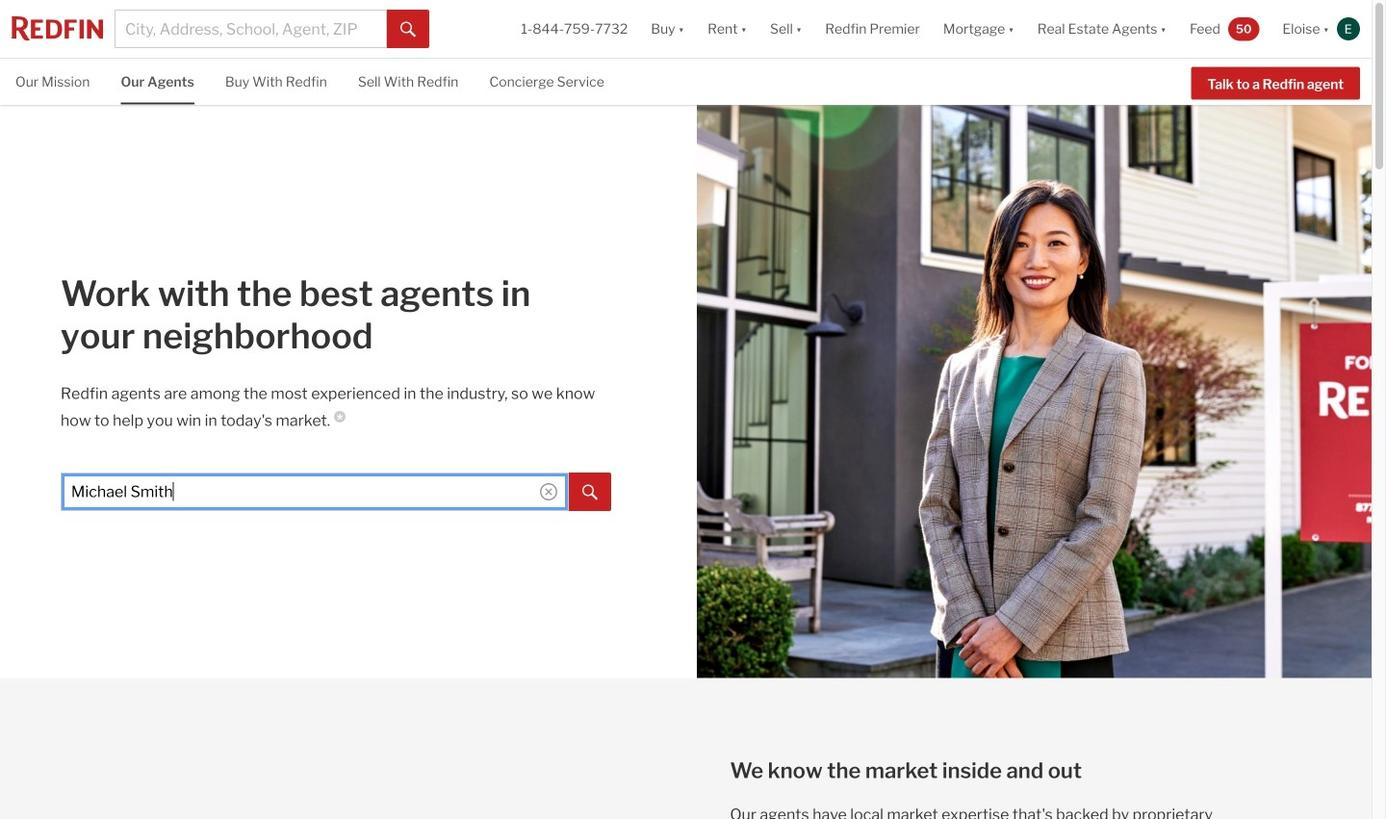 Task type: vqa. For each thing, say whether or not it's contained in the screenshot.
submit search Image
yes



Task type: describe. For each thing, give the bounding box(es) containing it.
a redfin agent image
[[697, 105, 1372, 679]]

clear input button
[[540, 483, 558, 501]]

user photo image
[[1338, 17, 1361, 40]]

Find an agent in your area search field
[[61, 473, 569, 511]]

submit search image
[[401, 22, 416, 37]]



Task type: locate. For each thing, give the bounding box(es) containing it.
City, Address, School, Agent, ZIP search field
[[115, 10, 387, 48]]

search input image
[[540, 483, 558, 501]]

submit search image
[[583, 485, 598, 500]]

disclaimer image
[[334, 411, 346, 423]]



